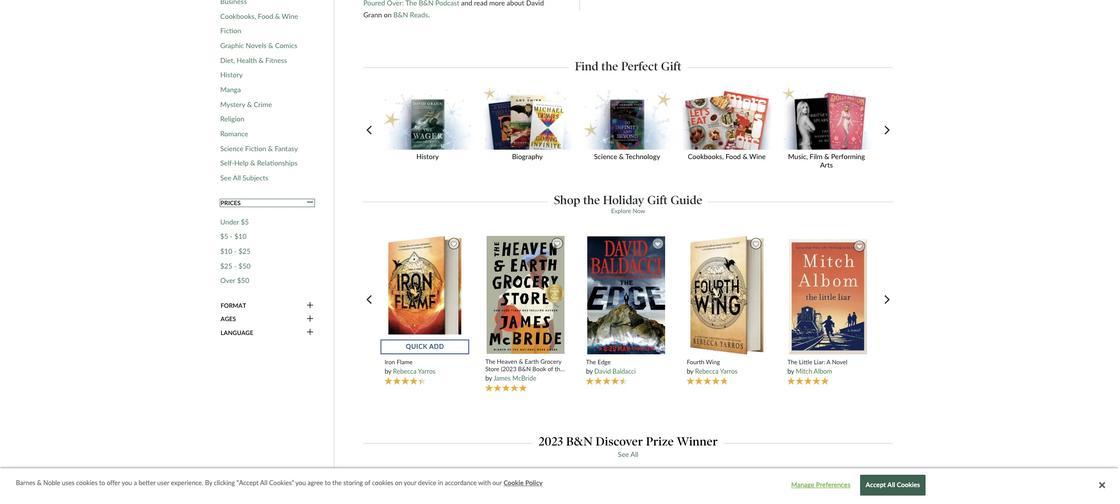 Task type: vqa. For each thing, say whether or not it's contained in the screenshot.


Task type: describe. For each thing, give the bounding box(es) containing it.
mitch
[[796, 368, 813, 376]]

david inside the edge by david baldacci
[[595, 368, 611, 376]]

about
[[507, 0, 525, 7]]

b&n reads link
[[394, 10, 428, 19]]

0 vertical spatial history
[[220, 71, 243, 79]]

by inside the little liar: a novel by mitch albom
[[788, 368, 794, 376]]

prices
[[221, 199, 241, 207]]

flame
[[397, 359, 413, 366]]

mystery & crime
[[220, 100, 272, 108]]

science fiction & fantasy link
[[220, 144, 298, 153]]

iron flame image
[[388, 236, 462, 355]]

$25 - $50
[[220, 262, 251, 270]]

2 you from the left
[[296, 480, 306, 487]]

explore now link
[[611, 208, 645, 215]]

albom
[[814, 368, 832, 376]]

of inside privacy alert dialog
[[365, 480, 370, 487]]

biography image
[[480, 88, 576, 150]]

0 horizontal spatial $25
[[220, 262, 232, 270]]

by
[[205, 480, 212, 487]]

experience.
[[171, 480, 203, 487]]

1 vertical spatial cookbooks,
[[688, 152, 724, 161]]

see all subjects link
[[220, 174, 268, 182]]

manga
[[220, 85, 241, 94]]

music, film & performing arts
[[788, 152, 865, 169]]

health
[[237, 56, 257, 64]]

2023 b&n discover prize winner see all
[[539, 435, 718, 459]]

holiday
[[603, 193, 645, 208]]

science for science fiction & fantasy
[[220, 144, 244, 153]]

a
[[134, 480, 137, 487]]

music, film & performing arts image
[[779, 88, 875, 150]]

see all link
[[618, 450, 639, 459]]

performing
[[831, 152, 865, 161]]

better
[[139, 480, 156, 487]]

0 horizontal spatial history link
[[220, 71, 243, 79]]

of inside the heaven & earth grocery store (2023 b&n book of the year)
[[548, 366, 553, 373]]

the berry pickers (b&n discover prize winner) link
[[520, 479, 830, 493]]

under $5
[[220, 218, 249, 226]]

discover inside 2023 b&n discover prize winner see all
[[596, 435, 643, 449]]

the right the find on the top of the page
[[602, 59, 618, 73]]

help
[[234, 159, 249, 167]]

preferences
[[816, 482, 851, 489]]

the edge link
[[586, 359, 667, 366]]

& inside privacy alert dialog
[[37, 480, 42, 487]]

diet,
[[220, 56, 235, 64]]

1 vertical spatial $50
[[237, 277, 249, 285]]

history image
[[380, 88, 476, 150]]

1 horizontal spatial $5
[[241, 218, 249, 226]]

james mcbride link
[[494, 375, 537, 383]]

grann
[[363, 10, 382, 19]]

the berry pickers (b&n discover prize winner) image
[[427, 476, 505, 503]]

liar:
[[814, 359, 825, 366]]

the edge image
[[587, 236, 666, 355]]

fitness
[[266, 56, 287, 64]]

uses
[[62, 480, 75, 487]]

self-help & relationships
[[220, 159, 298, 167]]

0 vertical spatial $50
[[239, 262, 251, 270]]

the inside the heaven & earth grocery store (2023 b&n book of the year)
[[555, 366, 564, 373]]

$10 - $25
[[220, 247, 251, 256]]

winner
[[677, 435, 718, 449]]

science for science & technology
[[594, 152, 617, 161]]

accept all cookies button
[[861, 476, 926, 496]]

earth
[[525, 358, 539, 366]]

the for the heaven & earth grocery store (2023 b&n book of the year)
[[485, 358, 496, 366]]

fiction link
[[220, 26, 241, 35]]

comics
[[275, 41, 297, 50]]

the berry pickers (b&n discover prize winner)
[[520, 479, 735, 491]]

cookie
[[504, 480, 524, 487]]

1 vertical spatial discover
[[630, 479, 670, 491]]

0 horizontal spatial cookbooks,
[[220, 12, 256, 20]]

b&n inside the heaven & earth grocery store (2023 b&n book of the year)
[[518, 366, 531, 373]]

science fiction & fantasy
[[220, 144, 298, 153]]

store
[[485, 366, 499, 373]]

and
[[461, 0, 472, 7]]

2023
[[539, 435, 563, 449]]

all inside 2023 b&n discover prize winner see all
[[631, 450, 639, 459]]

over
[[220, 277, 235, 285]]

in
[[438, 480, 443, 487]]

- for $5
[[230, 232, 233, 241]]

religion
[[220, 115, 245, 123]]

technology
[[626, 152, 660, 161]]

1 horizontal spatial food
[[726, 152, 741, 161]]

under $5 link
[[220, 218, 249, 226]]

accept
[[866, 482, 886, 489]]

mcbride
[[513, 375, 537, 383]]

accordance
[[445, 480, 477, 487]]

plus image for format
[[307, 302, 314, 310]]

music, film & performing arts link
[[779, 88, 879, 176]]

& inside the heaven & earth grocery store (2023 b&n book of the year)
[[519, 358, 523, 366]]

reads
[[410, 10, 428, 19]]

the for the edge by david baldacci
[[586, 359, 596, 366]]

rebecca for iron flame by rebecca yarros
[[393, 368, 417, 376]]

(b&n
[[603, 479, 628, 491]]

fourth wing link
[[687, 359, 768, 366]]

manage preferences
[[791, 482, 851, 489]]

1 horizontal spatial cookbooks, food & wine link
[[679, 88, 779, 167]]

1 horizontal spatial $10
[[234, 232, 247, 241]]

by for fourth wing by rebecca yarros
[[687, 368, 694, 376]]

fantasy
[[275, 144, 298, 153]]

"accept
[[237, 480, 259, 487]]

gift for perfect
[[661, 59, 682, 73]]

b&n inside 2023 b&n discover prize winner see all
[[566, 435, 593, 449]]

edge
[[598, 359, 611, 366]]

romance link
[[220, 129, 248, 138]]

device
[[418, 480, 436, 487]]

arts
[[820, 161, 833, 169]]

barnes
[[16, 480, 35, 487]]

relationships
[[257, 159, 298, 167]]

self-
[[220, 159, 234, 167]]

cookie policy link
[[504, 479, 543, 489]]

.
[[428, 10, 430, 19]]

by for iron flame by rebecca yarros
[[385, 368, 391, 376]]

yarros for fourth wing by rebecca yarros
[[720, 368, 738, 376]]

1 you from the left
[[122, 480, 132, 487]]

the little liar: a novel by mitch albom
[[788, 359, 848, 376]]

manga link
[[220, 85, 241, 94]]

graphic
[[220, 41, 244, 50]]

mystery & crime link
[[220, 100, 272, 109]]

0 horizontal spatial $10
[[220, 247, 232, 256]]

format button
[[220, 302, 315, 310]]

plus image for ages
[[307, 315, 314, 324]]

fourth wing by rebecca yarros
[[687, 359, 738, 376]]

2 to from the left
[[325, 480, 331, 487]]

$5 - $10
[[220, 232, 247, 241]]

year)
[[485, 373, 498, 381]]

& up comics
[[275, 12, 280, 20]]

the heaven & earth grocery store (2023 b&n book of the year) link
[[485, 358, 566, 381]]



Task type: locate. For each thing, give the bounding box(es) containing it.
rebecca down the flame
[[393, 368, 417, 376]]

rebecca yarros link down wing
[[695, 368, 738, 376]]

history up the manga
[[220, 71, 243, 79]]

plus image up the 'ages' dropdown button
[[307, 302, 314, 310]]

1 horizontal spatial see
[[618, 450, 629, 459]]

biography
[[512, 152, 543, 161]]

0 horizontal spatial cookbooks, food & wine link
[[220, 12, 298, 20]]

gift inside shop the holiday gift guide explore now
[[647, 193, 668, 208]]

0 horizontal spatial see
[[220, 174, 231, 182]]

& down cookbooks, food & wine image
[[743, 152, 748, 161]]

on inside privacy alert dialog
[[395, 480, 402, 487]]

diet, health & fitness
[[220, 56, 287, 64]]

- down the $10 - $25 link
[[234, 262, 237, 270]]

rebecca yarros link for iron flame by rebecca yarros
[[393, 368, 436, 376]]

over $50
[[220, 277, 249, 285]]

2 rebecca from the left
[[695, 368, 719, 376]]

1 horizontal spatial rebecca
[[695, 368, 719, 376]]

the down grocery
[[555, 366, 564, 373]]

food
[[258, 12, 273, 20], [726, 152, 741, 161]]

gift right perfect
[[661, 59, 682, 73]]

0 vertical spatial prize
[[646, 435, 674, 449]]

prize inside 2023 b&n discover prize winner see all
[[646, 435, 674, 449]]

2 vertical spatial b&n
[[566, 435, 593, 449]]

& inside self-help & relationships link
[[250, 159, 255, 167]]

the inside the little liar: a novel by mitch albom
[[788, 359, 798, 366]]

by left david baldacci link at the right of the page
[[586, 368, 593, 376]]

book
[[533, 366, 546, 373]]

yarros inside iron flame by rebecca yarros
[[418, 368, 436, 376]]

0 vertical spatial cookbooks, food & wine
[[220, 12, 298, 20]]

to left offer
[[99, 480, 105, 487]]

iron flame link
[[385, 359, 465, 366]]

cookbooks, food & wine up graphic novels & comics
[[220, 12, 298, 20]]

1 horizontal spatial cookies
[[372, 480, 393, 487]]

1 horizontal spatial david
[[595, 368, 611, 376]]

1 horizontal spatial $25
[[239, 247, 251, 256]]

diet, health & fitness link
[[220, 56, 287, 65]]

$50 right over
[[237, 277, 249, 285]]

0 vertical spatial $25
[[239, 247, 251, 256]]

fiction up graphic
[[220, 26, 241, 35]]

0 horizontal spatial yarros
[[418, 368, 436, 376]]

music,
[[788, 152, 808, 161]]

1 horizontal spatial on
[[395, 480, 402, 487]]

all up the berry pickers (b&n discover prize winner)
[[631, 450, 639, 459]]

the left edge
[[586, 359, 596, 366]]

offer
[[107, 480, 120, 487]]

quick add
[[406, 343, 444, 351]]

rebecca yarros link for fourth wing by rebecca yarros
[[695, 368, 738, 376]]

cookbooks, up fiction link
[[220, 12, 256, 20]]

$5 right under
[[241, 218, 249, 226]]

see
[[220, 174, 231, 182], [618, 450, 629, 459]]

heaven
[[497, 358, 517, 366]]

iron flame by rebecca yarros
[[385, 359, 436, 376]]

the little liar: a novel link
[[788, 359, 868, 366]]

1 vertical spatial david
[[595, 368, 611, 376]]

& left crime
[[247, 100, 252, 108]]

self-help & relationships link
[[220, 159, 298, 168]]

prize
[[646, 435, 674, 449], [673, 479, 696, 491]]

cookbooks, food & wine image
[[679, 88, 775, 150]]

1 horizontal spatial science
[[594, 152, 617, 161]]

graphic novels & comics
[[220, 41, 297, 50]]

science & technology link
[[579, 88, 679, 167]]

graphic novels & comics link
[[220, 41, 297, 50]]

language
[[221, 329, 253, 337]]

0 vertical spatial $5
[[241, 218, 249, 226]]

food up graphic novels & comics
[[258, 12, 273, 20]]

little
[[799, 359, 813, 366]]

policy
[[525, 480, 543, 487]]

science & technology image
[[579, 88, 675, 150]]

on right grann
[[384, 10, 392, 19]]

by james mcbride
[[485, 375, 537, 383]]

rebecca inside iron flame by rebecca yarros
[[393, 368, 417, 376]]

& inside diet, health & fitness link
[[259, 56, 264, 64]]

read
[[474, 0, 488, 7]]

the inside the edge by david baldacci
[[586, 359, 596, 366]]

format
[[221, 302, 246, 310]]

by down iron
[[385, 368, 391, 376]]

plus image down the format dropdown button
[[307, 315, 314, 324]]

1 horizontal spatial of
[[548, 366, 553, 373]]

2 rebecca yarros link from the left
[[695, 368, 738, 376]]

under
[[220, 218, 239, 226]]

1 horizontal spatial wine
[[750, 152, 766, 161]]

1 horizontal spatial yarros
[[720, 368, 738, 376]]

& right novels
[[268, 41, 273, 50]]

1 horizontal spatial cookbooks, food & wine
[[688, 152, 766, 161]]

0 horizontal spatial to
[[99, 480, 105, 487]]

&
[[275, 12, 280, 20], [268, 41, 273, 50], [259, 56, 264, 64], [247, 100, 252, 108], [268, 144, 273, 153], [619, 152, 624, 161], [743, 152, 748, 161], [825, 152, 830, 161], [250, 159, 255, 167], [519, 358, 523, 366], [37, 480, 42, 487]]

david baldacci link
[[595, 368, 636, 376]]

& right health
[[259, 56, 264, 64]]

0 vertical spatial david
[[526, 0, 544, 7]]

prices button
[[220, 199, 315, 207]]

by left mitch
[[788, 368, 794, 376]]

2 vertical spatial -
[[234, 262, 237, 270]]

1 vertical spatial $10
[[220, 247, 232, 256]]

the left 'berry'
[[520, 479, 537, 491]]

over $50 link
[[220, 277, 249, 285]]

of
[[548, 366, 553, 373], [365, 480, 370, 487]]

1 vertical spatial -
[[234, 247, 237, 256]]

1 rebecca from the left
[[393, 368, 417, 376]]

0 vertical spatial cookbooks,
[[220, 12, 256, 20]]

the inside the heaven & earth grocery store (2023 b&n book of the year)
[[485, 358, 496, 366]]

& right film
[[825, 152, 830, 161]]

you left a
[[122, 480, 132, 487]]

history down history "image"
[[417, 152, 439, 161]]

by for the edge by david baldacci
[[586, 368, 593, 376]]

david right about
[[526, 0, 544, 7]]

film
[[810, 152, 823, 161]]

yarros down fourth wing link
[[720, 368, 738, 376]]

1 vertical spatial cookbooks, food & wine link
[[679, 88, 779, 167]]

on left your
[[395, 480, 402, 487]]

science & technology
[[594, 152, 660, 161]]

0 vertical spatial plus image
[[307, 302, 314, 310]]

you left agree
[[296, 480, 306, 487]]

1 yarros from the left
[[418, 368, 436, 376]]

rebecca for fourth wing by rebecca yarros
[[695, 368, 719, 376]]

food down cookbooks, food & wine image
[[726, 152, 741, 161]]

the left storing
[[333, 480, 342, 487]]

2 yarros from the left
[[720, 368, 738, 376]]

0 horizontal spatial $5
[[220, 232, 228, 241]]

1 vertical spatial of
[[365, 480, 370, 487]]

the heaven & earth grocery store (2023 b&n book of the year) image
[[486, 236, 565, 355]]

$5 - $10 link
[[220, 232, 247, 241]]

storing
[[343, 480, 363, 487]]

berry
[[540, 479, 565, 491]]

0 vertical spatial of
[[548, 366, 553, 373]]

& left technology
[[619, 152, 624, 161]]

1 horizontal spatial you
[[296, 480, 306, 487]]

0 horizontal spatial on
[[384, 10, 392, 19]]

all down help
[[233, 174, 241, 182]]

$10 up the '$10 - $25'
[[234, 232, 247, 241]]

the
[[485, 358, 496, 366], [586, 359, 596, 366], [788, 359, 798, 366], [520, 479, 537, 491]]

1 vertical spatial fiction
[[245, 144, 266, 153]]

minus arrow image
[[307, 199, 314, 207]]

& inside music, film & performing arts
[[825, 152, 830, 161]]

0 vertical spatial wine
[[282, 12, 298, 20]]

1 vertical spatial prize
[[673, 479, 696, 491]]

$25 up over
[[220, 262, 232, 270]]

science down the romance link
[[220, 144, 244, 153]]

the little liar: a novel image
[[788, 239, 868, 355]]

yarros down iron flame link
[[418, 368, 436, 376]]

baldacci
[[613, 368, 636, 376]]

0 horizontal spatial history
[[220, 71, 243, 79]]

of down grocery
[[548, 366, 553, 373]]

0 vertical spatial discover
[[596, 435, 643, 449]]

1 horizontal spatial fiction
[[245, 144, 266, 153]]

0 horizontal spatial b&n
[[394, 10, 408, 19]]

rebecca down wing
[[695, 368, 719, 376]]

quick add button
[[381, 340, 470, 355]]

gift for holiday
[[647, 193, 668, 208]]

0 horizontal spatial you
[[122, 480, 132, 487]]

b&n left reads
[[394, 10, 408, 19]]

discover right (b&n
[[630, 479, 670, 491]]

1 horizontal spatial b&n
[[518, 366, 531, 373]]

subjects
[[243, 174, 268, 182]]

wine up comics
[[282, 12, 298, 20]]

see inside 2023 b&n discover prize winner see all
[[618, 450, 629, 459]]

cookbooks, food & wine down cookbooks, food & wine image
[[688, 152, 766, 161]]

discover up see all link
[[596, 435, 643, 449]]

yarros inside fourth wing by rebecca yarros
[[720, 368, 738, 376]]

1 to from the left
[[99, 480, 105, 487]]

& inside mystery & crime 'link'
[[247, 100, 252, 108]]

$25 up $25 - $50
[[239, 247, 251, 256]]

wine left music,
[[750, 152, 766, 161]]

by down store
[[485, 375, 492, 383]]

1 vertical spatial history
[[417, 152, 439, 161]]

& left fantasy at the top of page
[[268, 144, 273, 153]]

2 horizontal spatial b&n
[[566, 435, 593, 449]]

gift left guide
[[647, 193, 668, 208]]

0 vertical spatial on
[[384, 10, 392, 19]]

0 vertical spatial fiction
[[220, 26, 241, 35]]

b&n
[[394, 10, 408, 19], [518, 366, 531, 373], [566, 435, 593, 449]]

of right storing
[[365, 480, 370, 487]]

0 vertical spatial $10
[[234, 232, 247, 241]]

perfect
[[621, 59, 658, 73]]

& left earth
[[519, 358, 523, 366]]

david inside and read more about david grann on
[[526, 0, 544, 7]]

0 vertical spatial food
[[258, 12, 273, 20]]

& inside science & technology link
[[619, 152, 624, 161]]

the inside shop the holiday gift guide explore now
[[583, 193, 600, 208]]

1 vertical spatial gift
[[647, 193, 668, 208]]

0 vertical spatial b&n
[[394, 10, 408, 19]]

0 vertical spatial cookbooks, food & wine link
[[220, 12, 298, 20]]

science left technology
[[594, 152, 617, 161]]

- for $10
[[234, 247, 237, 256]]

$5 down under
[[220, 232, 228, 241]]

all right '"accept'
[[260, 480, 268, 487]]

cookbooks, down cookbooks, food & wine image
[[688, 152, 724, 161]]

plus image for language
[[307, 329, 314, 338]]

fiction up self-help & relationships
[[245, 144, 266, 153]]

shop the holiday gift guide explore now
[[554, 193, 703, 215]]

1 vertical spatial on
[[395, 480, 402, 487]]

0 vertical spatial see
[[220, 174, 231, 182]]

& right help
[[250, 159, 255, 167]]

0 horizontal spatial of
[[365, 480, 370, 487]]

1 horizontal spatial rebecca yarros link
[[695, 368, 738, 376]]

1 vertical spatial $25
[[220, 262, 232, 270]]

see all subjects
[[220, 174, 268, 182]]

by inside the edge by david baldacci
[[586, 368, 593, 376]]

history link
[[220, 71, 243, 79], [380, 88, 480, 167]]

the for the berry pickers (b&n discover prize winner)
[[520, 479, 537, 491]]

1 vertical spatial food
[[726, 152, 741, 161]]

$50 down the $10 - $25 link
[[239, 262, 251, 270]]

prize left winner)
[[673, 479, 696, 491]]

0 vertical spatial history link
[[220, 71, 243, 79]]

mystery
[[220, 100, 245, 108]]

to right agree
[[325, 480, 331, 487]]

- for $25
[[234, 262, 237, 270]]

0 horizontal spatial food
[[258, 12, 273, 20]]

$25
[[239, 247, 251, 256], [220, 262, 232, 270]]

0 vertical spatial gift
[[661, 59, 682, 73]]

& inside graphic novels & comics link
[[268, 41, 273, 50]]

the right shop at the top
[[583, 193, 600, 208]]

all inside button
[[888, 482, 896, 489]]

guide
[[671, 193, 703, 208]]

mitch albom link
[[796, 368, 832, 376]]

& inside science fiction & fantasy link
[[268, 144, 273, 153]]

1 vertical spatial wine
[[750, 152, 766, 161]]

& left the noble
[[37, 480, 42, 487]]

religion link
[[220, 115, 245, 123]]

by
[[385, 368, 391, 376], [586, 368, 593, 376], [687, 368, 694, 376], [788, 368, 794, 376], [485, 375, 492, 383]]

a
[[827, 359, 831, 366]]

1 vertical spatial cookbooks, food & wine
[[688, 152, 766, 161]]

- up $25 - $50
[[234, 247, 237, 256]]

cookbooks, food & wine link
[[220, 12, 298, 20], [679, 88, 779, 167]]

rebecca inside fourth wing by rebecca yarros
[[695, 368, 719, 376]]

0 vertical spatial -
[[230, 232, 233, 241]]

0 horizontal spatial rebecca
[[393, 368, 417, 376]]

rebecca yarros link down the flame
[[393, 368, 436, 376]]

1 horizontal spatial cookbooks,
[[688, 152, 724, 161]]

on inside and read more about david grann on
[[384, 10, 392, 19]]

manage
[[791, 482, 815, 489]]

0 horizontal spatial cookies
[[76, 480, 98, 487]]

the left little
[[788, 359, 798, 366]]

1 vertical spatial b&n
[[518, 366, 531, 373]]

discover
[[596, 435, 643, 449], [630, 479, 670, 491]]

$25 - $50 link
[[220, 262, 251, 271]]

fourth wing image
[[690, 236, 764, 355]]

novel
[[832, 359, 848, 366]]

1 horizontal spatial history
[[417, 152, 439, 161]]

- down under
[[230, 232, 233, 241]]

1 plus image from the top
[[307, 302, 314, 310]]

see down self-
[[220, 174, 231, 182]]

rebecca yarros link
[[393, 368, 436, 376], [695, 368, 738, 376]]

0 horizontal spatial fiction
[[220, 26, 241, 35]]

cookbooks,
[[220, 12, 256, 20], [688, 152, 724, 161]]

1 horizontal spatial history link
[[380, 88, 480, 167]]

the edge by david baldacci
[[586, 359, 636, 376]]

0 horizontal spatial david
[[526, 0, 544, 7]]

plus image down the 'ages' dropdown button
[[307, 329, 314, 338]]

agree
[[308, 480, 323, 487]]

1 vertical spatial plus image
[[307, 315, 314, 324]]

cookies left your
[[372, 480, 393, 487]]

history
[[220, 71, 243, 79], [417, 152, 439, 161]]

the for the little liar: a novel by mitch albom
[[788, 359, 798, 366]]

0 horizontal spatial rebecca yarros link
[[393, 368, 436, 376]]

cookies right uses
[[76, 480, 98, 487]]

b&n right 2023
[[566, 435, 593, 449]]

david down edge
[[595, 368, 611, 376]]

by inside iron flame by rebecca yarros
[[385, 368, 391, 376]]

all
[[233, 174, 241, 182], [631, 450, 639, 459], [260, 480, 268, 487], [888, 482, 896, 489]]

cookies
[[897, 482, 920, 489]]

manage preferences button
[[790, 476, 852, 496]]

privacy alert dialog
[[0, 469, 1118, 503]]

2 plus image from the top
[[307, 315, 314, 324]]

1 cookies from the left
[[76, 480, 98, 487]]

the up store
[[485, 358, 496, 366]]

0 horizontal spatial wine
[[282, 12, 298, 20]]

see up the berry pickers (b&n discover prize winner)
[[618, 450, 629, 459]]

yarros for iron flame by rebecca yarros
[[418, 368, 436, 376]]

by down fourth
[[687, 368, 694, 376]]

novels
[[246, 41, 267, 50]]

1 vertical spatial $5
[[220, 232, 228, 241]]

1 rebecca yarros link from the left
[[393, 368, 436, 376]]

0 horizontal spatial science
[[220, 144, 244, 153]]

user
[[157, 480, 169, 487]]

2 cookies from the left
[[372, 480, 393, 487]]

$10 down the $5 - $10 link
[[220, 247, 232, 256]]

our
[[493, 480, 502, 487]]

b&n up mcbride
[[518, 366, 531, 373]]

winner)
[[699, 479, 735, 491]]

$10
[[234, 232, 247, 241], [220, 247, 232, 256]]

1 horizontal spatial to
[[325, 480, 331, 487]]

1 vertical spatial see
[[618, 450, 629, 459]]

science
[[220, 144, 244, 153], [594, 152, 617, 161]]

2 vertical spatial plus image
[[307, 329, 314, 338]]

0 horizontal spatial cookbooks, food & wine
[[220, 12, 298, 20]]

pickers
[[568, 479, 600, 491]]

(2023
[[501, 366, 517, 373]]

now
[[633, 208, 645, 215]]

the inside privacy alert dialog
[[333, 480, 342, 487]]

1 vertical spatial history link
[[380, 88, 480, 167]]

all right 'accept'
[[888, 482, 896, 489]]

by inside fourth wing by rebecca yarros
[[687, 368, 694, 376]]

more
[[489, 0, 505, 7]]

prize left winner
[[646, 435, 674, 449]]

plus image
[[307, 302, 314, 310], [307, 315, 314, 324], [307, 329, 314, 338]]

3 plus image from the top
[[307, 329, 314, 338]]



